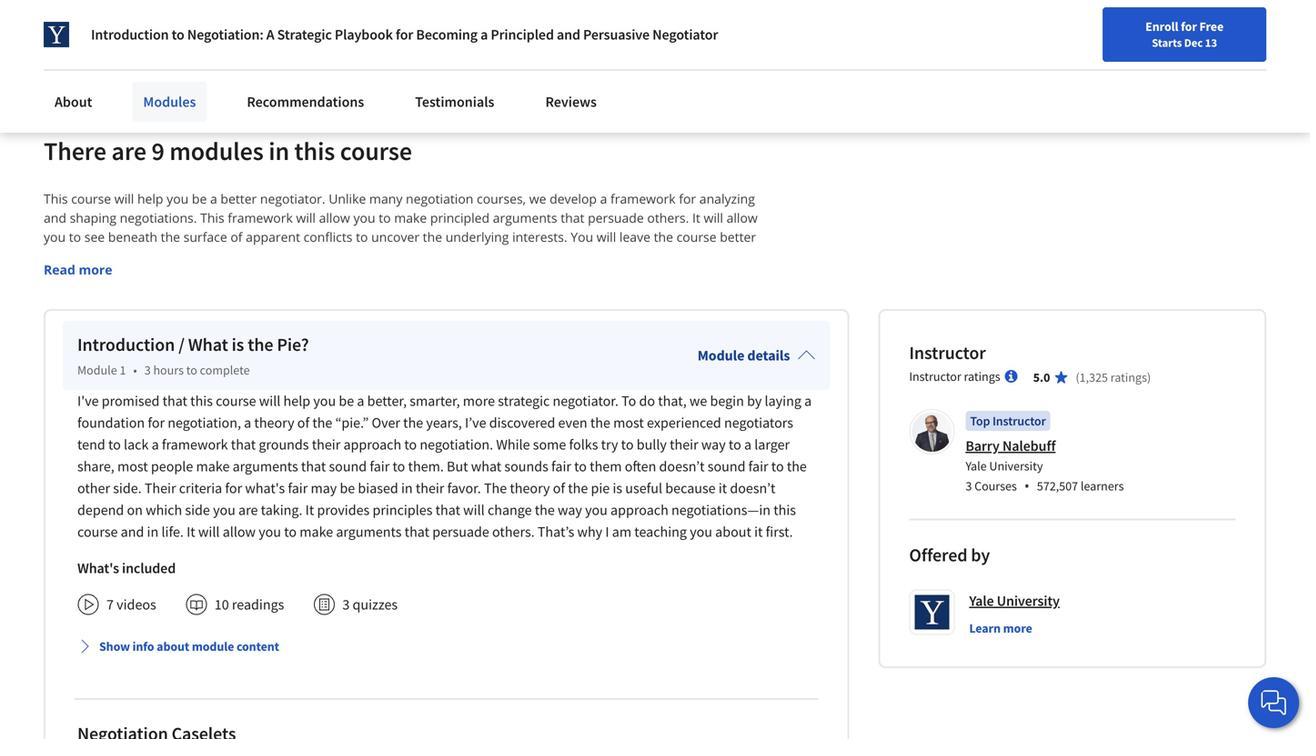 Task type: vqa. For each thing, say whether or not it's contained in the screenshot.
featured
no



Task type: locate. For each thing, give the bounding box(es) containing it.
• right 1
[[133, 362, 137, 379]]

be up provides in the bottom left of the page
[[340, 480, 355, 498]]

coursera image
[[22, 15, 137, 44]]

it down analyzing
[[693, 210, 701, 227]]

0 horizontal spatial most
[[117, 458, 148, 476]]

strategic
[[277, 25, 332, 44]]

am
[[612, 524, 632, 542]]

people
[[151, 458, 193, 476]]

negotiator. inside this course will help you be a better negotiator. unlike many negotiation courses, we develop a framework for analyzing and shaping negotiations. this framework will allow you to make principled arguments that persuade others. it will allow you to see beneath the surface of apparent conflicts to uncover the underlying interests. you will leave the course better able to predict, interpret, and shape the behavior of those you face in competitive situations. read more
[[260, 190, 325, 208]]

are down what's at left bottom
[[239, 502, 258, 520]]

1 horizontal spatial sound
[[708, 458, 746, 476]]

reviews link
[[535, 82, 608, 122]]

1 vertical spatial this
[[200, 210, 224, 227]]

0 vertical spatial by
[[747, 392, 762, 411]]

course down complete
[[216, 392, 256, 411]]

course up the many
[[340, 135, 412, 167]]

module up begin
[[698, 347, 745, 365]]

it right the share
[[113, 22, 121, 40]]

introduction inside the introduction / what is the pie? module 1 • 3 hours to complete
[[77, 334, 175, 357]]

help up negotiations.
[[137, 190, 163, 208]]

about
[[716, 524, 752, 542], [157, 639, 189, 656]]

and
[[222, 22, 246, 40], [557, 25, 581, 44], [44, 210, 66, 227], [195, 248, 218, 265], [121, 524, 144, 542]]

are inside i've promised that this course will help you be a better, smarter, more strategic negotiator. to do that, we begin by laying a foundation for negotiation, a theory of the "pie." over the years, i've discovered even the most experienced negotiators tend to lack a framework that grounds their approach to negotiation. while some folks try to bully their way to a larger share, most people make arguments that sound fair to them. but what sounds fair to them often doesn't sound fair to the other side. their criteria for what's fair may be biased in their favor. the theory of the pie is useful because it doesn't depend on which side you are taking. it provides principles that will change the way you approach negotiations—in this course and in life.  it will allow you to make arguments that persuade others. that's why i am teaching you about it first.
[[239, 502, 258, 520]]

1 horizontal spatial about
[[716, 524, 752, 542]]

bully
[[637, 436, 667, 454]]

to left negotiation:
[[172, 25, 185, 44]]

)
[[1148, 370, 1151, 386]]

2 horizontal spatial it
[[693, 210, 701, 227]]

this up first.
[[774, 502, 796, 520]]

make inside this course will help you be a better negotiator. unlike many negotiation courses, we develop a framework for analyzing and shaping negotiations. this framework will allow you to make principled arguments that persuade others. it will allow you to see beneath the surface of apparent conflicts to uncover the underlying interests. you will leave the course better able to predict, interpret, and shape the behavior of those you face in competitive situations. read more
[[394, 210, 427, 227]]

begin
[[710, 392, 744, 411]]

be inside this course will help you be a better negotiator. unlike many negotiation courses, we develop a framework for analyzing and shaping negotiations. this framework will allow you to make principled arguments that persuade others. it will allow you to see beneath the surface of apparent conflicts to uncover the underlying interests. you will leave the course better able to predict, interpret, and shape the behavior of those you face in competitive situations. read more
[[192, 190, 207, 208]]

0 vertical spatial this
[[294, 135, 335, 167]]

face
[[416, 248, 440, 265]]

testimonials link
[[404, 82, 506, 122]]

1 horizontal spatial way
[[702, 436, 726, 454]]

more down yale university
[[1004, 621, 1033, 637]]

ratings
[[964, 369, 1001, 385], [1111, 370, 1148, 386]]

yale down barry
[[966, 458, 987, 475]]

what's
[[245, 480, 285, 498]]

offered by
[[910, 544, 990, 567]]

instructor
[[910, 342, 986, 365], [910, 369, 962, 385], [993, 413, 1046, 430]]

1 vertical spatial approach
[[611, 502, 669, 520]]

1 vertical spatial 3
[[966, 479, 972, 495]]

"pie."
[[335, 414, 369, 433]]

yale
[[966, 458, 987, 475], [970, 593, 994, 611]]

better down analyzing
[[720, 229, 756, 246]]

to right able
[[72, 248, 84, 265]]

allow
[[319, 210, 350, 227], [727, 210, 758, 227], [223, 524, 256, 542]]

0 horizontal spatial persuade
[[433, 524, 490, 542]]

• inside top instructor barry nalebuff yale university 3 courses • 572,507 learners
[[1025, 477, 1030, 496]]

their down the 'experienced'
[[670, 436, 699, 454]]

negotiator.
[[260, 190, 325, 208], [553, 392, 619, 411]]

be up surface
[[192, 190, 207, 208]]

instructor up barry nalebuff link
[[993, 413, 1046, 430]]

them
[[590, 458, 622, 476]]

offered
[[910, 544, 968, 567]]

will up the shaping
[[114, 190, 134, 208]]

enroll for free starts dec 13
[[1146, 18, 1224, 50]]

starts
[[1152, 35, 1183, 50]]

some
[[533, 436, 566, 454]]

allow inside i've promised that this course will help you be a better, smarter, more strategic negotiator. to do that, we begin by laying a foundation for negotiation, a theory of the "pie." over the years, i've discovered even the most experienced negotiators tend to lack a framework that grounds their approach to negotiation. while some folks try to bully their way to a larger share, most people make arguments that sound fair to them. but what sounds fair to them often doesn't sound fair to the other side. their criteria for what's fair may be biased in their favor. the theory of the pie is useful because it doesn't depend on which side you are taking. it provides principles that will change the way you approach negotiations—in this course and in life.  it will allow you to make arguments that persuade others. that's why i am teaching you about it first.
[[223, 524, 256, 542]]

framework up apparent
[[228, 210, 293, 227]]

3 left quizzes
[[343, 596, 350, 615]]

others. inside i've promised that this course will help you be a better, smarter, more strategic negotiator. to do that, we begin by laying a foundation for negotiation, a theory of the "pie." over the years, i've discovered even the most experienced negotiators tend to lack a framework that grounds their approach to negotiation. while some folks try to bully their way to a larger share, most people make arguments that sound fair to them. but what sounds fair to them often doesn't sound fair to the other side. their criteria for what's fair may be biased in their favor. the theory of the pie is useful because it doesn't depend on which side you are taking. it provides principles that will change the way you approach negotiations—in this course and in life.  it will allow you to make arguments that persuade others. that's why i am teaching you about it first.
[[492, 524, 535, 542]]

2 vertical spatial this
[[774, 502, 796, 520]]

about down negotiations—in
[[716, 524, 752, 542]]

analyzing
[[700, 190, 755, 208]]

sound up 'may'
[[329, 458, 367, 476]]

1 horizontal spatial it
[[719, 480, 727, 498]]

1 horizontal spatial persuade
[[588, 210, 644, 227]]

2 horizontal spatial more
[[1004, 621, 1033, 637]]

introduction for /
[[77, 334, 175, 357]]

negotiators
[[724, 414, 794, 433]]

0 vertical spatial it
[[693, 210, 701, 227]]

of up shape
[[231, 229, 243, 246]]

2 vertical spatial be
[[340, 480, 355, 498]]

0 vertical spatial make
[[394, 210, 427, 227]]

this up surface
[[200, 210, 224, 227]]

free
[[1200, 18, 1224, 35]]

introduction / what is the pie? module 1 • 3 hours to complete
[[77, 334, 309, 379]]

complete
[[200, 362, 250, 379]]

menu item
[[963, 18, 1080, 77]]

top
[[971, 413, 991, 430]]

to down negotiators
[[729, 436, 742, 454]]

about inside i've promised that this course will help you be a better, smarter, more strategic negotiator. to do that, we begin by laying a foundation for negotiation, a theory of the "pie." over the years, i've discovered even the most experienced negotiators tend to lack a framework that grounds their approach to negotiation. while some folks try to bully their way to a larger share, most people make arguments that sound fair to them. but what sounds fair to them often doesn't sound fair to the other side. their criteria for what's fair may be biased in their favor. the theory of the pie is useful because it doesn't depend on which side you are taking. it provides principles that will change the way you approach negotiations—in this course and in life.  it will allow you to make arguments that persuade others. that's why i am teaching you about it first.
[[716, 524, 752, 542]]

it
[[113, 22, 121, 40], [719, 480, 727, 498], [755, 524, 763, 542]]

fair
[[370, 458, 390, 476], [552, 458, 572, 476], [749, 458, 769, 476], [288, 480, 308, 498]]

help up grounds on the left bottom of the page
[[284, 392, 311, 411]]

instructor ratings
[[910, 369, 1001, 385]]

1
[[120, 362, 126, 379]]

yale up learn
[[970, 593, 994, 611]]

of
[[231, 229, 243, 246], [339, 248, 351, 265], [297, 414, 310, 433], [553, 480, 565, 498]]

negotiations.
[[120, 210, 197, 227]]

0 vertical spatial yale
[[966, 458, 987, 475]]

teaching
[[635, 524, 687, 542]]

is up complete
[[232, 334, 244, 357]]

1 horizontal spatial help
[[284, 392, 311, 411]]

1 vertical spatial university
[[997, 593, 1060, 611]]

2 vertical spatial framework
[[162, 436, 228, 454]]

interpret,
[[136, 248, 192, 265]]

0 vertical spatial better
[[221, 190, 257, 208]]

1 vertical spatial instructor
[[910, 369, 962, 385]]

0 horizontal spatial better
[[221, 190, 257, 208]]

1 vertical spatial negotiator.
[[553, 392, 619, 411]]

introduction left media
[[91, 25, 169, 44]]

0 vertical spatial others.
[[647, 210, 689, 227]]

1 vertical spatial are
[[239, 502, 258, 520]]

to up them.
[[404, 436, 417, 454]]

the down apparent
[[260, 248, 280, 265]]

0 vertical spatial we
[[529, 190, 547, 208]]

is inside i've promised that this course will help you be a better, smarter, more strategic negotiator. to do that, we begin by laying a foundation for negotiation, a theory of the "pie." over the years, i've discovered even the most experienced negotiators tend to lack a framework that grounds their approach to negotiation. while some folks try to bully their way to a larger share, most people make arguments that sound fair to them. but what sounds fair to them often doesn't sound fair to the other side. their criteria for what's fair may be biased in their favor. the theory of the pie is useful because it doesn't depend on which side you are taking. it provides principles that will change the way you approach negotiations—in this course and in life.  it will allow you to make arguments that persuade others. that's why i am teaching you about it first.
[[613, 480, 623, 498]]

arguments up what's at left bottom
[[233, 458, 298, 476]]

0 vertical spatial be
[[192, 190, 207, 208]]

others.
[[647, 210, 689, 227], [492, 524, 535, 542]]

you
[[167, 190, 189, 208], [354, 210, 376, 227], [44, 229, 66, 246], [391, 248, 413, 265], [313, 392, 336, 411], [213, 502, 236, 520], [585, 502, 608, 520], [259, 524, 281, 542], [690, 524, 713, 542]]

by right offered
[[971, 544, 990, 567]]

the up try
[[591, 414, 611, 433]]

1 horizontal spatial more
[[463, 392, 495, 411]]

2 vertical spatial 3
[[343, 596, 350, 615]]

• left 572,507
[[1025, 477, 1030, 496]]

arguments inside this course will help you be a better negotiator. unlike many negotiation courses, we develop a framework for analyzing and shaping negotiations. this framework will allow you to make principled arguments that persuade others. it will allow you to see beneath the surface of apparent conflicts to uncover the underlying interests. you will leave the course better able to predict, interpret, and shape the behavior of those you face in competitive situations. read more
[[493, 210, 558, 227]]

it up negotiations—in
[[719, 480, 727, 498]]

0 horizontal spatial way
[[558, 502, 582, 520]]

biased
[[358, 480, 398, 498]]

1 vertical spatial persuade
[[433, 524, 490, 542]]

0 horizontal spatial others.
[[492, 524, 535, 542]]

theory up grounds on the left bottom of the page
[[254, 414, 295, 433]]

will right you in the top of the page
[[597, 229, 616, 246]]

1 vertical spatial help
[[284, 392, 311, 411]]

0 horizontal spatial we
[[529, 190, 547, 208]]

in inside this course will help you be a better negotiator. unlike many negotiation courses, we develop a framework for analyzing and shaping negotiations. this framework will allow you to make principled arguments that persuade others. it will allow you to see beneath the surface of apparent conflicts to uncover the underlying interests. you will leave the course better able to predict, interpret, and shape the behavior of those you face in competitive situations. read more
[[444, 248, 455, 265]]

their down them.
[[416, 480, 445, 498]]

3 inside top instructor barry nalebuff yale university 3 courses • 572,507 learners
[[966, 479, 972, 495]]

to down larger
[[772, 458, 784, 476]]

their
[[312, 436, 341, 454], [670, 436, 699, 454], [416, 480, 445, 498]]

a
[[481, 25, 488, 44], [210, 190, 217, 208], [600, 190, 607, 208], [357, 392, 364, 411], [805, 392, 812, 411], [244, 414, 251, 433], [152, 436, 159, 454], [744, 436, 752, 454]]

top instructor barry nalebuff yale university 3 courses • 572,507 learners
[[966, 413, 1124, 496]]

0 vertical spatial persuade
[[588, 210, 644, 227]]

make down provides in the bottom left of the page
[[300, 524, 333, 542]]

introduction for to
[[91, 25, 169, 44]]

is inside the introduction / what is the pie? module 1 • 3 hours to complete
[[232, 334, 244, 357]]

barry nalebuff link
[[966, 438, 1056, 456]]

for left analyzing
[[679, 190, 696, 208]]

0 vertical spatial instructor
[[910, 342, 986, 365]]

you
[[571, 229, 594, 246]]

1 horizontal spatial make
[[300, 524, 333, 542]]

1 vertical spatial about
[[157, 639, 189, 656]]

1 horizontal spatial theory
[[510, 480, 550, 498]]

principled
[[491, 25, 554, 44]]

more up i've
[[463, 392, 495, 411]]

this
[[294, 135, 335, 167], [190, 392, 213, 411], [774, 502, 796, 520]]

0 vertical spatial about
[[716, 524, 752, 542]]

doesn't up negotiations—in
[[730, 480, 776, 498]]

by up negotiators
[[747, 392, 762, 411]]

persuade up leave
[[588, 210, 644, 227]]

pie
[[591, 480, 610, 498]]

read more button
[[44, 261, 112, 280]]

able
[[44, 248, 69, 265]]

1 vertical spatial is
[[613, 480, 623, 498]]

1 horizontal spatial others.
[[647, 210, 689, 227]]

it
[[693, 210, 701, 227], [305, 502, 314, 520], [187, 524, 195, 542]]

course
[[340, 135, 412, 167], [71, 190, 111, 208], [677, 229, 717, 246], [216, 392, 256, 411], [77, 524, 118, 542]]

fair down some
[[552, 458, 572, 476]]

grounds
[[259, 436, 309, 454]]

side
[[185, 502, 210, 520]]

0 horizontal spatial module
[[77, 362, 117, 379]]

0 horizontal spatial more
[[79, 261, 112, 279]]

that's
[[538, 524, 575, 542]]

most down lack
[[117, 458, 148, 476]]

None search field
[[259, 11, 560, 48]]

in down recommendations link
[[269, 135, 289, 167]]

( 1,325 ratings )
[[1076, 370, 1151, 386]]

ratings up top
[[964, 369, 1001, 385]]

negotiator
[[653, 25, 718, 44]]

arguments down provides in the bottom left of the page
[[336, 524, 402, 542]]

instructor for instructor ratings
[[910, 369, 962, 385]]

10
[[215, 596, 229, 615]]

2 horizontal spatial make
[[394, 210, 427, 227]]

1 horizontal spatial we
[[690, 392, 707, 411]]

details
[[748, 347, 790, 365]]

shape
[[221, 248, 257, 265]]

1 vertical spatial yale
[[970, 593, 994, 611]]

introduction
[[91, 25, 169, 44], [77, 334, 175, 357]]

2 horizontal spatial allow
[[727, 210, 758, 227]]

1 horizontal spatial arguments
[[336, 524, 402, 542]]

be up the "pie." at the bottom left of page
[[339, 392, 354, 411]]

0 horizontal spatial about
[[157, 639, 189, 656]]

(
[[1076, 370, 1080, 386]]

0 horizontal spatial this
[[190, 392, 213, 411]]

sound
[[329, 458, 367, 476], [708, 458, 746, 476]]

but
[[447, 458, 468, 476]]

0 vertical spatial more
[[79, 261, 112, 279]]

show info about module content button
[[70, 631, 287, 664]]

you up the "pie." at the bottom left of page
[[313, 392, 336, 411]]

1 vertical spatial this
[[190, 392, 213, 411]]

others. down change
[[492, 524, 535, 542]]

help
[[137, 190, 163, 208], [284, 392, 311, 411]]

0 horizontal spatial their
[[312, 436, 341, 454]]

1 vertical spatial doesn't
[[730, 480, 776, 498]]

allow down what's at left bottom
[[223, 524, 256, 542]]

others. up leave
[[647, 210, 689, 227]]

show notifications image
[[1099, 23, 1121, 45]]

a right laying
[[805, 392, 812, 411]]

1 vertical spatial we
[[690, 392, 707, 411]]

2 vertical spatial it
[[755, 524, 763, 542]]

you down pie on the bottom left of the page
[[585, 502, 608, 520]]

persuade inside i've promised that this course will help you be a better, smarter, more strategic negotiator. to do that, we begin by laying a foundation for negotiation, a theory of the "pie." over the years, i've discovered even the most experienced negotiators tend to lack a framework that grounds their approach to negotiation. while some folks try to bully their way to a larger share, most people make arguments that sound fair to them. but what sounds fair to them often doesn't sound fair to the other side. their criteria for what's fair may be biased in their favor. the theory of the pie is useful because it doesn't depend on which side you are taking. it provides principles that will change the way you approach negotiations—in this course and in life.  it will allow you to make arguments that persuade others. that's why i am teaching you about it first.
[[433, 524, 490, 542]]

for inside enroll for free starts dec 13
[[1181, 18, 1198, 35]]

1 horizontal spatial most
[[614, 414, 644, 433]]

0 horizontal spatial it
[[187, 524, 195, 542]]

make up criteria in the left of the page
[[196, 458, 230, 476]]

recommendations
[[247, 93, 364, 111]]

0 vertical spatial approach
[[344, 436, 402, 454]]

that inside this course will help you be a better negotiator. unlike many negotiation courses, we develop a framework for analyzing and shaping negotiations. this framework will allow you to make principled arguments that persuade others. it will allow you to see beneath the surface of apparent conflicts to uncover the underlying interests. you will leave the course better able to predict, interpret, and shape the behavior of those you face in competitive situations. read more
[[561, 210, 585, 227]]

instructor up barry nalebuff icon
[[910, 369, 962, 385]]

doesn't
[[659, 458, 705, 476], [730, 480, 776, 498]]

we left develop
[[529, 190, 547, 208]]

way up that's
[[558, 502, 582, 520]]

in right face
[[444, 248, 455, 265]]

learn more button
[[970, 620, 1033, 638]]

1 vertical spatial better
[[720, 229, 756, 246]]

0 vertical spatial negotiator.
[[260, 190, 325, 208]]

1 horizontal spatial is
[[613, 480, 623, 498]]

more inside learn more button
[[1004, 621, 1033, 637]]

2 horizontal spatial arguments
[[493, 210, 558, 227]]

2 vertical spatial it
[[187, 524, 195, 542]]

0 vertical spatial it
[[113, 22, 121, 40]]

negotiation,
[[168, 414, 241, 433]]

for left what's at left bottom
[[225, 480, 242, 498]]

smarter,
[[410, 392, 460, 411]]

module left 1
[[77, 362, 117, 379]]

1 horizontal spatial •
[[1025, 477, 1030, 496]]

the right over
[[403, 414, 423, 433]]

on down side.
[[127, 502, 143, 520]]

0 vertical spatial this
[[44, 190, 68, 208]]

it down 'may'
[[305, 502, 314, 520]]

you up negotiations.
[[167, 190, 189, 208]]

0 horizontal spatial approach
[[344, 436, 402, 454]]

to right the hours on the left
[[186, 362, 197, 379]]

0 vertical spatial are
[[111, 135, 147, 167]]

• inside the introduction / what is the pie? module 1 • 3 hours to complete
[[133, 362, 137, 379]]

may
[[311, 480, 337, 498]]

1 vertical spatial others.
[[492, 524, 535, 542]]

yale university link
[[970, 590, 1060, 613]]

we inside i've promised that this course will help you be a better, smarter, more strategic negotiator. to do that, we begin by laying a foundation for negotiation, a theory of the "pie." over the years, i've discovered even the most experienced negotiators tend to lack a framework that grounds their approach to negotiation. while some folks try to bully their way to a larger share, most people make arguments that sound fair to them. but what sounds fair to them often doesn't sound fair to the other side. their criteria for what's fair may be biased in their favor. the theory of the pie is useful because it doesn't depend on which side you are taking. it provides principles that will change the way you approach negotiations—in this course and in life.  it will allow you to make arguments that persuade others. that's why i am teaching you about it first.
[[690, 392, 707, 411]]

we
[[529, 190, 547, 208], [690, 392, 707, 411]]

0 horizontal spatial •
[[133, 362, 137, 379]]

on inside i've promised that this course will help you be a better, smarter, more strategic negotiator. to do that, we begin by laying a foundation for negotiation, a theory of the "pie." over the years, i've discovered even the most experienced negotiators tend to lack a framework that grounds their approach to negotiation. while some folks try to bully their way to a larger share, most people make arguments that sound fair to them. but what sounds fair to them often doesn't sound fair to the other side. their criteria for what's fair may be biased in their favor. the theory of the pie is useful because it doesn't depend on which side you are taking. it provides principles that will change the way you approach negotiations—in this course and in life.  it will allow you to make arguments that persuade others. that's why i am teaching you about it first.
[[127, 502, 143, 520]]

i've
[[465, 414, 487, 433]]

do
[[639, 392, 655, 411]]

0 vertical spatial introduction
[[91, 25, 169, 44]]

enroll
[[1146, 18, 1179, 35]]

media
[[181, 22, 219, 40]]

1 vertical spatial it
[[305, 502, 314, 520]]

you down taking.
[[259, 524, 281, 542]]

this course will help you be a better negotiator. unlike many negotiation courses, we develop a framework for analyzing and shaping negotiations. this framework will allow you to make principled arguments that persuade others. it will allow you to see beneath the surface of apparent conflicts to uncover the underlying interests. you will leave the course better able to predict, interpret, and shape the behavior of those you face in competitive situations. read more
[[44, 190, 761, 279]]

we inside this course will help you be a better negotiator. unlike many negotiation courses, we develop a framework for analyzing and shaping negotiations. this framework will allow you to make principled arguments that persuade others. it will allow you to see beneath the surface of apparent conflicts to uncover the underlying interests. you will leave the course better able to predict, interpret, and shape the behavior of those you face in competitive situations. read more
[[529, 190, 547, 208]]

1 vertical spatial it
[[719, 480, 727, 498]]

0 horizontal spatial this
[[44, 190, 68, 208]]

1 horizontal spatial by
[[971, 544, 990, 567]]

2 vertical spatial instructor
[[993, 413, 1046, 430]]

that up 'may'
[[301, 458, 326, 476]]

this up negotiation,
[[190, 392, 213, 411]]

framework up leave
[[611, 190, 676, 208]]

fair down larger
[[749, 458, 769, 476]]

0 vertical spatial •
[[133, 362, 137, 379]]

2 horizontal spatial 3
[[966, 479, 972, 495]]

1 horizontal spatial 3
[[343, 596, 350, 615]]

it right life.
[[187, 524, 195, 542]]

be
[[192, 190, 207, 208], [339, 392, 354, 411], [340, 480, 355, 498]]

theory down sounds
[[510, 480, 550, 498]]

yale inside top instructor barry nalebuff yale university 3 courses • 572,507 learners
[[966, 458, 987, 475]]

0 horizontal spatial negotiator.
[[260, 190, 325, 208]]

way down the 'experienced'
[[702, 436, 726, 454]]

0 horizontal spatial is
[[232, 334, 244, 357]]

allow down analyzing
[[727, 210, 758, 227]]



Task type: describe. For each thing, give the bounding box(es) containing it.
negotiator. inside i've promised that this course will help you be a better, smarter, more strategic negotiator. to do that, we begin by laying a foundation for negotiation, a theory of the "pie." over the years, i've discovered even the most experienced negotiators tend to lack a framework that grounds their approach to negotiation. while some folks try to bully their way to a larger share, most people make arguments that sound fair to them. but what sounds fair to them often doesn't sound fair to the other side. their criteria for what's fair may be biased in their favor. the theory of the pie is useful because it doesn't depend on which side you are taking. it provides principles that will change the way you approach negotiations—in this course and in life.  it will allow you to make arguments that persuade others. that's why i am teaching you about it first.
[[553, 392, 619, 411]]

1 horizontal spatial their
[[416, 480, 445, 498]]

1 vertical spatial by
[[971, 544, 990, 567]]

course down analyzing
[[677, 229, 717, 246]]

videos
[[117, 596, 156, 615]]

instructor inside top instructor barry nalebuff yale university 3 courses • 572,507 learners
[[993, 413, 1046, 430]]

many
[[369, 190, 403, 208]]

in up principles
[[401, 480, 413, 498]]

of up grounds on the left bottom of the page
[[297, 414, 310, 433]]

0 horizontal spatial theory
[[254, 414, 295, 433]]

about
[[55, 93, 92, 111]]

1 horizontal spatial module
[[698, 347, 745, 365]]

for up lack
[[148, 414, 165, 433]]

0 horizontal spatial doesn't
[[659, 458, 705, 476]]

to left see at the top of the page
[[69, 229, 81, 246]]

uncover
[[371, 229, 420, 246]]

will down side
[[198, 524, 220, 542]]

favor.
[[447, 480, 481, 498]]

those
[[354, 248, 387, 265]]

a right becoming
[[481, 25, 488, 44]]

tend
[[77, 436, 105, 454]]

read
[[44, 261, 75, 279]]

strategic
[[498, 392, 550, 411]]

0 horizontal spatial ratings
[[964, 369, 1001, 385]]

will up "conflicts"
[[296, 210, 316, 227]]

more inside this course will help you be a better negotiator. unlike many negotiation courses, we develop a framework for analyzing and shaping negotiations. this framework will allow you to make principled arguments that persuade others. it will allow you to see beneath the surface of apparent conflicts to uncover the underlying interests. you will leave the course better able to predict, interpret, and shape the behavior of those you face in competitive situations. read more
[[79, 261, 112, 279]]

module inside the introduction / what is the pie? module 1 • 3 hours to complete
[[77, 362, 117, 379]]

introduction to negotiation: a strategic playbook for becoming a principled and persuasive negotiator
[[91, 25, 718, 44]]

negotiations—in
[[672, 502, 771, 520]]

1 horizontal spatial ratings
[[1111, 370, 1148, 386]]

by inside i've promised that this course will help you be a better, smarter, more strategic negotiator. to do that, we begin by laying a foundation for negotiation, a theory of the "pie." over the years, i've discovered even the most experienced negotiators tend to lack a framework that grounds their approach to negotiation. while some folks try to bully their way to a larger share, most people make arguments that sound fair to them. but what sounds fair to them often doesn't sound fair to the other side. their criteria for what's fair may be biased in their favor. the theory of the pie is useful because it doesn't depend on which side you are taking. it provides principles that will change the way you approach negotiations—in this course and in life.  it will allow you to make arguments that persuade others. that's why i am teaching you about it first.
[[747, 392, 762, 411]]

conflicts
[[304, 229, 353, 246]]

why
[[577, 524, 603, 542]]

what's
[[77, 560, 119, 578]]

change
[[488, 502, 532, 520]]

university inside top instructor barry nalebuff yale university 3 courses • 572,507 learners
[[990, 458, 1043, 475]]

you down uncover
[[391, 248, 413, 265]]

negotiation.
[[420, 436, 493, 454]]

performance
[[294, 22, 372, 40]]

and down surface
[[195, 248, 218, 265]]

even
[[558, 414, 588, 433]]

1 vertical spatial be
[[339, 392, 354, 411]]

1 sound from the left
[[329, 458, 367, 476]]

show info about module content
[[99, 639, 279, 656]]

pie?
[[277, 334, 309, 357]]

more inside i've promised that this course will help you be a better, smarter, more strategic negotiator. to do that, we begin by laying a foundation for negotiation, a theory of the "pie." over the years, i've discovered even the most experienced negotiators tend to lack a framework that grounds their approach to negotiation. while some folks try to bully their way to a larger share, most people make arguments that sound fair to them. but what sounds fair to them often doesn't sound fair to the other side. their criteria for what's fair may be biased in their favor. the theory of the pie is useful because it doesn't depend on which side you are taking. it provides principles that will change the way you approach negotiations—in this course and in life.  it will allow you to make arguments that persuade others. that's why i am teaching you about it first.
[[463, 392, 495, 411]]

apparent
[[246, 229, 300, 246]]

them.
[[408, 458, 444, 476]]

the down larger
[[787, 458, 807, 476]]

underlying
[[446, 229, 509, 246]]

1 vertical spatial framework
[[228, 210, 293, 227]]

often
[[625, 458, 657, 476]]

modules
[[170, 135, 264, 167]]

you up able
[[44, 229, 66, 246]]

what's included
[[77, 560, 176, 578]]

reviews
[[546, 93, 597, 111]]

a left larger
[[744, 436, 752, 454]]

provides
[[317, 502, 370, 520]]

for inside this course will help you be a better negotiator. unlike many negotiation courses, we develop a framework for analyzing and shaping negotiations. this framework will allow you to make principled arguments that persuade others. it will allow you to see beneath the surface of apparent conflicts to uncover the underlying interests. you will leave the course better able to predict, interpret, and shape the behavior of those you face in competitive situations. read more
[[679, 190, 696, 208]]

1 horizontal spatial better
[[720, 229, 756, 246]]

that down favor. at the left of page
[[436, 502, 461, 520]]

hours
[[153, 362, 184, 379]]

module
[[192, 639, 234, 656]]

1 horizontal spatial this
[[200, 210, 224, 227]]

learn
[[970, 621, 1001, 637]]

1 vertical spatial most
[[117, 458, 148, 476]]

and right media
[[222, 22, 246, 40]]

1 horizontal spatial allow
[[319, 210, 350, 227]]

discovered
[[489, 414, 556, 433]]

and right the principled
[[557, 25, 581, 44]]

a right lack
[[152, 436, 159, 454]]

coursera career certificate image
[[923, 0, 1226, 95]]

promised
[[102, 392, 160, 411]]

depend
[[77, 502, 124, 520]]

in left a
[[249, 22, 260, 40]]

others. inside this course will help you be a better negotiator. unlike many negotiation courses, we develop a framework for analyzing and shaping negotiations. this framework will allow you to make principled arguments that persuade others. it will allow you to see beneath the surface of apparent conflicts to uncover the underlying interests. you will leave the course better able to predict, interpret, and shape the behavior of those you face in competitive situations. read more
[[647, 210, 689, 227]]

the left pie on the bottom left of the page
[[568, 480, 588, 498]]

of left pie on the bottom left of the page
[[553, 480, 565, 498]]

3 inside the introduction / what is the pie? module 1 • 3 hours to complete
[[144, 362, 151, 379]]

fair up biased
[[370, 458, 390, 476]]

that left grounds on the left bottom of the page
[[231, 436, 256, 454]]

to right try
[[621, 436, 634, 454]]

the right leave
[[654, 229, 674, 246]]

will up grounds on the left bottom of the page
[[259, 392, 281, 411]]

there are 9 modules in this course
[[44, 135, 412, 167]]

about inside dropdown button
[[157, 639, 189, 656]]

it inside this course will help you be a better negotiator. unlike many negotiation courses, we develop a framework for analyzing and shaping negotiations. this framework will allow you to make principled arguments that persuade others. it will allow you to see beneath the surface of apparent conflicts to uncover the underlying interests. you will leave the course better able to predict, interpret, and shape the behavior of those you face in competitive situations. read more
[[693, 210, 701, 227]]

to inside the introduction / what is the pie? module 1 • 3 hours to complete
[[186, 362, 197, 379]]

barry nalebuff image
[[912, 413, 952, 453]]

see
[[84, 229, 105, 246]]

nalebuff
[[1003, 438, 1056, 456]]

unlike
[[329, 190, 366, 208]]

a up surface
[[210, 190, 217, 208]]

help inside this course will help you be a better negotiator. unlike many negotiation courses, we develop a framework for analyzing and shaping negotiations. this framework will allow you to make principled arguments that persuade others. it will allow you to see beneath the surface of apparent conflicts to uncover the underlying interests. you will leave the course better able to predict, interpret, and shape the behavior of those you face in competitive situations. read more
[[137, 190, 163, 208]]

social
[[143, 22, 178, 40]]

laying
[[765, 392, 802, 411]]

negotiation
[[406, 190, 474, 208]]

predict,
[[88, 248, 133, 265]]

the up interpret,
[[161, 229, 180, 246]]

1 vertical spatial theory
[[510, 480, 550, 498]]

chat with us image
[[1260, 689, 1289, 718]]

0 vertical spatial way
[[702, 436, 726, 454]]

• for what
[[133, 362, 137, 379]]

1 horizontal spatial doesn't
[[730, 480, 776, 498]]

7
[[106, 596, 114, 615]]

instructor for instructor
[[910, 342, 986, 365]]

folks
[[569, 436, 598, 454]]

i've promised that this course will help you be a better, smarter, more strategic negotiator. to do that, we begin by laying a foundation for negotiation, a theory of the "pie." over the years, i've discovered even the most experienced negotiators tend to lack a framework that grounds their approach to negotiation. while some folks try to bully their way to a larger share, most people make arguments that sound fair to them. but what sounds fair to them often doesn't sound fair to the other side. their criteria for what's fair may be biased in their favor. the theory of the pie is useful because it doesn't depend on which side you are taking. it provides principles that will change the way you approach negotiations—in this course and in life.  it will allow you to make arguments that persuade others. that's why i am teaching you about it first.
[[77, 392, 812, 542]]

you down negotiations—in
[[690, 524, 713, 542]]

the
[[484, 480, 507, 498]]

included
[[122, 560, 176, 578]]

share,
[[77, 458, 114, 476]]

0 horizontal spatial arguments
[[233, 458, 298, 476]]

0 horizontal spatial make
[[196, 458, 230, 476]]

• for barry
[[1025, 477, 1030, 496]]

a right develop
[[600, 190, 607, 208]]

shaping
[[70, 210, 117, 227]]

what
[[188, 334, 228, 357]]

experienced
[[647, 414, 722, 433]]

a right negotiation,
[[244, 414, 251, 433]]

criteria
[[179, 480, 222, 498]]

fair left 'may'
[[288, 480, 308, 498]]

2 vertical spatial arguments
[[336, 524, 402, 542]]

and inside i've promised that this course will help you be a better, smarter, more strategic negotiator. to do that, we begin by laying a foundation for negotiation, a theory of the "pie." over the years, i've discovered even the most experienced negotiators tend to lack a framework that grounds their approach to negotiation. while some folks try to bully their way to a larger share, most people make arguments that sound fair to them. but what sounds fair to them often doesn't sound fair to the other side. their criteria for what's fair may be biased in their favor. the theory of the pie is useful because it doesn't depend on which side you are taking. it provides principles that will change the way you approach negotiations—in this course and in life.  it will allow you to make arguments that persuade others. that's why i am teaching you about it first.
[[121, 524, 144, 542]]

2 sound from the left
[[708, 458, 746, 476]]

2 vertical spatial make
[[300, 524, 333, 542]]

to
[[622, 392, 637, 411]]

the left the "pie." at the bottom left of page
[[312, 414, 333, 433]]

competitive
[[458, 248, 528, 265]]

0 horizontal spatial it
[[113, 22, 121, 40]]

quizzes
[[353, 596, 398, 615]]

readings
[[232, 596, 284, 615]]

useful
[[626, 480, 663, 498]]

lack
[[124, 436, 149, 454]]

1 horizontal spatial approach
[[611, 502, 669, 520]]

yale university image
[[44, 22, 69, 47]]

there
[[44, 135, 106, 167]]

principled
[[430, 210, 490, 227]]

that down the hours on the left
[[163, 392, 187, 411]]

the inside the introduction / what is the pie? module 1 • 3 hours to complete
[[248, 334, 273, 357]]

to down the many
[[379, 210, 391, 227]]

the up face
[[423, 229, 442, 246]]

try
[[601, 436, 618, 454]]

the up that's
[[535, 502, 555, 520]]

barry
[[966, 438, 1000, 456]]

in left life.
[[147, 524, 159, 542]]

1 vertical spatial way
[[558, 502, 582, 520]]

7 videos
[[106, 596, 156, 615]]

learners
[[1081, 479, 1124, 495]]

of down "conflicts"
[[339, 248, 351, 265]]

to left them.
[[393, 458, 405, 476]]

course down depend
[[77, 524, 118, 542]]

help inside i've promised that this course will help you be a better, smarter, more strategic negotiator. to do that, we begin by laying a foundation for negotiation, a theory of the "pie." over the years, i've discovered even the most experienced negotiators tend to lack a framework that grounds their approach to negotiation. while some folks try to bully their way to a larger share, most people make arguments that sound fair to them. but what sounds fair to them often doesn't sound fair to the other side. their criteria for what's fair may be biased in their favor. the theory of the pie is useful because it doesn't depend on which side you are taking. it provides principles that will change the way you approach negotiations—in this course and in life.  it will allow you to make arguments that persuade others. that's why i am teaching you about it first.
[[284, 392, 311, 411]]

modules link
[[132, 82, 207, 122]]

0 horizontal spatial are
[[111, 135, 147, 167]]

course up the shaping
[[71, 190, 111, 208]]

for right playbook
[[396, 25, 413, 44]]

persuade inside this course will help you be a better negotiator. unlike many negotiation courses, we develop a framework for analyzing and shaping negotiations. this framework will allow you to make principled arguments that persuade others. it will allow you to see beneath the surface of apparent conflicts to uncover the underlying interests. you will leave the course better able to predict, interpret, and shape the behavior of those you face in competitive situations. read more
[[588, 210, 644, 227]]

interests.
[[512, 229, 568, 246]]

yale university
[[970, 593, 1060, 611]]

because
[[666, 480, 716, 498]]

to down taking.
[[284, 524, 297, 542]]

0 vertical spatial on
[[124, 22, 140, 40]]

/
[[178, 334, 185, 357]]

to left lack
[[108, 436, 121, 454]]

that down principles
[[405, 524, 430, 542]]

to up those
[[356, 229, 368, 246]]

to down the folks
[[574, 458, 587, 476]]

a
[[266, 25, 274, 44]]

while
[[496, 436, 530, 454]]

you right side
[[213, 502, 236, 520]]

a up the "pie." at the bottom left of page
[[357, 392, 364, 411]]

framework inside i've promised that this course will help you be a better, smarter, more strategic negotiator. to do that, we begin by laying a foundation for negotiation, a theory of the "pie." over the years, i've discovered even the most experienced negotiators tend to lack a framework that grounds their approach to negotiation. while some folks try to bully their way to a larger share, most people make arguments that sound fair to them. but what sounds fair to them often doesn't sound fair to the other side. their criteria for what's fair may be biased in their favor. the theory of the pie is useful because it doesn't depend on which side you are taking. it provides principles that will change the way you approach negotiations—in this course and in life.  it will allow you to make arguments that persuade others. that's why i am teaching you about it first.
[[162, 436, 228, 454]]

will down analyzing
[[704, 210, 724, 227]]

i
[[606, 524, 609, 542]]

2 horizontal spatial their
[[670, 436, 699, 454]]

you down unlike at the left of page
[[354, 210, 376, 227]]

and left the shaping
[[44, 210, 66, 227]]

their
[[145, 480, 176, 498]]

0 vertical spatial framework
[[611, 190, 676, 208]]

will down favor. at the left of page
[[463, 502, 485, 520]]

info
[[133, 639, 154, 656]]

show
[[99, 639, 130, 656]]



